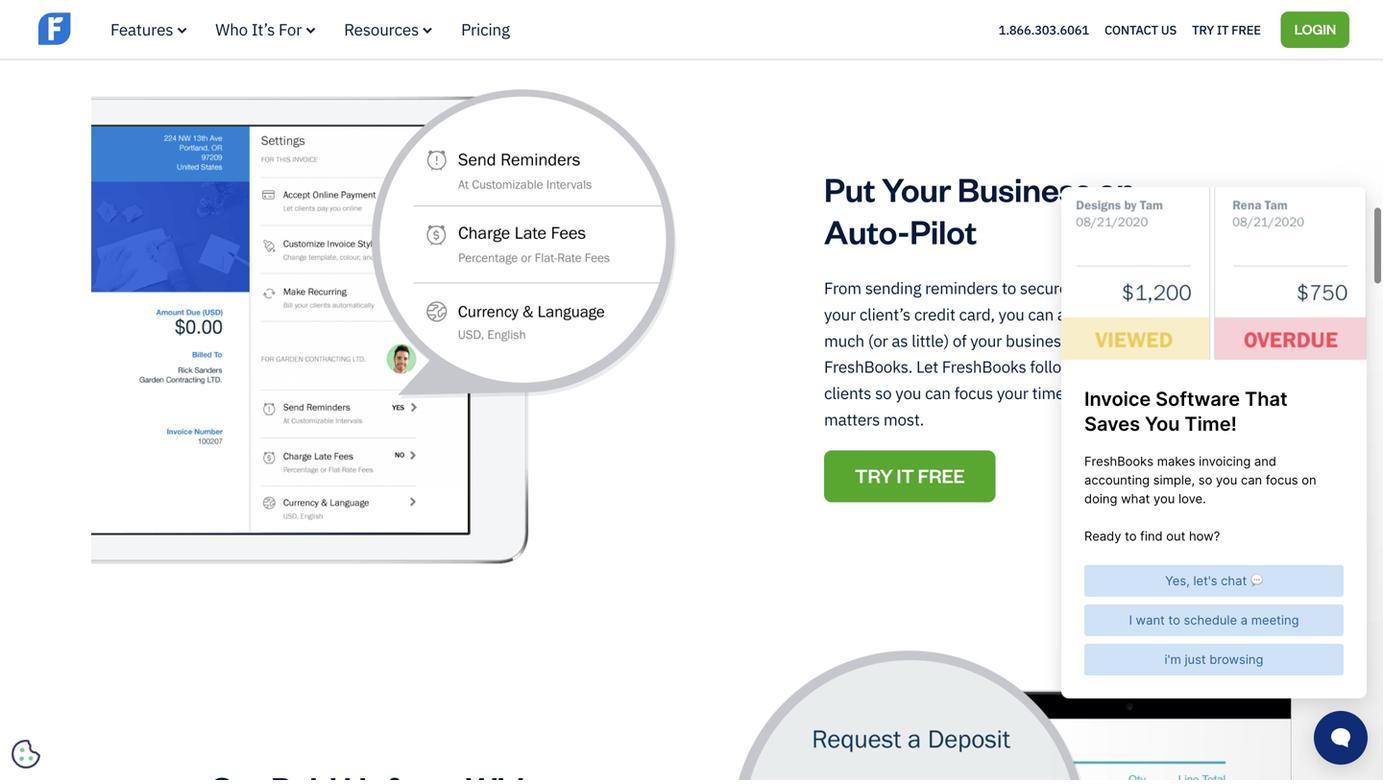 Task type: describe. For each thing, give the bounding box(es) containing it.
who it's for
[[215, 19, 302, 40]]

securely
[[1020, 278, 1080, 299]]

from sending reminders to securely charging your client's credit card, you can automate as much (or as little) of your business with freshbooks. let freshbooks follow-up with clients so you can focus your time on what matters most.
[[824, 278, 1146, 430]]

resources link
[[344, 19, 432, 40]]

most.
[[884, 409, 924, 430]]

it
[[897, 464, 914, 489]]

to
[[1002, 278, 1016, 299]]

time
[[1032, 383, 1064, 404]]

try it free
[[1192, 21, 1261, 38]]

try
[[855, 464, 893, 489]]

login link
[[1281, 11, 1350, 48]]

automate
[[1057, 304, 1126, 325]]

card,
[[959, 304, 995, 325]]

who it's for link
[[215, 19, 315, 40]]

client's
[[859, 304, 911, 325]]

for
[[279, 19, 302, 40]]

reminders
[[925, 278, 998, 299]]

(or
[[868, 330, 888, 351]]

put
[[824, 167, 875, 210]]

1 vertical spatial with
[[1102, 356, 1133, 378]]

little)
[[912, 330, 949, 351]]

it's
[[251, 19, 275, 40]]

it
[[1217, 21, 1229, 38]]

much
[[824, 330, 864, 351]]

login
[[1294, 19, 1336, 38]]

contact us
[[1105, 21, 1177, 38]]

1 horizontal spatial can
[[1028, 304, 1054, 325]]

0 vertical spatial with
[[1073, 330, 1103, 351]]

matters
[[824, 409, 880, 430]]

freshbooks.
[[824, 356, 913, 378]]

let
[[916, 356, 938, 378]]

contact us link
[[1105, 17, 1177, 42]]

business
[[1006, 330, 1069, 351]]

contact
[[1105, 21, 1158, 38]]

1.866.303.6061
[[999, 21, 1089, 38]]



Task type: vqa. For each thing, say whether or not it's contained in the screenshot.
the Get Paid Upfront with Deposits IMAGE
yes



Task type: locate. For each thing, give the bounding box(es) containing it.
on
[[1098, 167, 1135, 210], [1068, 383, 1086, 404]]

try it free link
[[1192, 17, 1261, 42]]

can down let at top
[[925, 383, 951, 404]]

freshbooks
[[942, 356, 1026, 378]]

0 vertical spatial your
[[824, 304, 856, 325]]

resources
[[344, 19, 419, 40]]

clients
[[824, 383, 871, 404]]

0 vertical spatial as
[[1130, 304, 1146, 325]]

get paid upfront with deposits image
[[706, 651, 1292, 781]]

your down from
[[824, 304, 856, 325]]

so
[[875, 383, 892, 404]]

0 horizontal spatial can
[[925, 383, 951, 404]]

freshbooks logo image
[[38, 10, 187, 47]]

features link
[[110, 19, 187, 40]]

sending
[[865, 278, 921, 299]]

from
[[824, 278, 861, 299]]

0 horizontal spatial on
[[1068, 383, 1086, 404]]

0 horizontal spatial as
[[892, 330, 908, 351]]

free
[[918, 464, 965, 489]]

0 vertical spatial you
[[999, 304, 1024, 325]]

you right so
[[895, 383, 921, 404]]

follow-
[[1030, 356, 1080, 378]]

0 vertical spatial on
[[1098, 167, 1135, 210]]

with up what
[[1102, 356, 1133, 378]]

try it free link
[[824, 451, 996, 503]]

cookie preferences image
[[12, 741, 40, 769]]

as right (or
[[892, 330, 908, 351]]

who
[[215, 19, 248, 40]]

try it free
[[855, 464, 965, 489]]

cookie consent banner dialog
[[14, 545, 303, 766]]

1 horizontal spatial on
[[1098, 167, 1135, 210]]

put your business on auto-pilot image
[[91, 89, 677, 565]]

1 vertical spatial can
[[925, 383, 951, 404]]

pricing
[[461, 19, 510, 40]]

1 vertical spatial your
[[970, 330, 1002, 351]]

with up up
[[1073, 330, 1103, 351]]

put your business on auto‑pilot
[[824, 167, 1135, 253]]

free
[[1232, 21, 1261, 38]]

1.866.303.6061 link
[[999, 21, 1089, 38]]

your
[[824, 304, 856, 325], [970, 330, 1002, 351], [997, 383, 1029, 404]]

1 vertical spatial as
[[892, 330, 908, 351]]

0 horizontal spatial you
[[895, 383, 921, 404]]

focus
[[954, 383, 993, 404]]

on right business
[[1098, 167, 1135, 210]]

your left "time"
[[997, 383, 1029, 404]]

features
[[110, 19, 173, 40]]

charging
[[1084, 278, 1145, 299]]

your
[[882, 167, 951, 210]]

what
[[1090, 383, 1125, 404]]

you down to
[[999, 304, 1024, 325]]

pricing link
[[461, 19, 510, 40]]

auto‑pilot
[[824, 209, 977, 253]]

1 horizontal spatial you
[[999, 304, 1024, 325]]

try
[[1192, 21, 1214, 38]]

of
[[953, 330, 967, 351]]

on right "time"
[[1068, 383, 1086, 404]]

1 horizontal spatial as
[[1130, 304, 1146, 325]]

business
[[958, 167, 1091, 210]]

can
[[1028, 304, 1054, 325], [925, 383, 951, 404]]

us
[[1161, 21, 1177, 38]]

1 vertical spatial on
[[1068, 383, 1086, 404]]

with
[[1073, 330, 1103, 351], [1102, 356, 1133, 378]]

credit
[[914, 304, 955, 325]]

up
[[1080, 356, 1098, 378]]

as down "charging"
[[1130, 304, 1146, 325]]

1 vertical spatial you
[[895, 383, 921, 404]]

2 vertical spatial your
[[997, 383, 1029, 404]]

0 vertical spatial can
[[1028, 304, 1054, 325]]

as
[[1130, 304, 1146, 325], [892, 330, 908, 351]]

on inside 'from sending reminders to securely charging your client's credit card, you can automate as much (or as little) of your business with freshbooks. let freshbooks follow-up with clients so you can focus your time on what matters most.'
[[1068, 383, 1086, 404]]

can up the business
[[1028, 304, 1054, 325]]

you
[[999, 304, 1024, 325], [895, 383, 921, 404]]

on inside put your business on auto‑pilot
[[1098, 167, 1135, 210]]

your up freshbooks on the top
[[970, 330, 1002, 351]]



